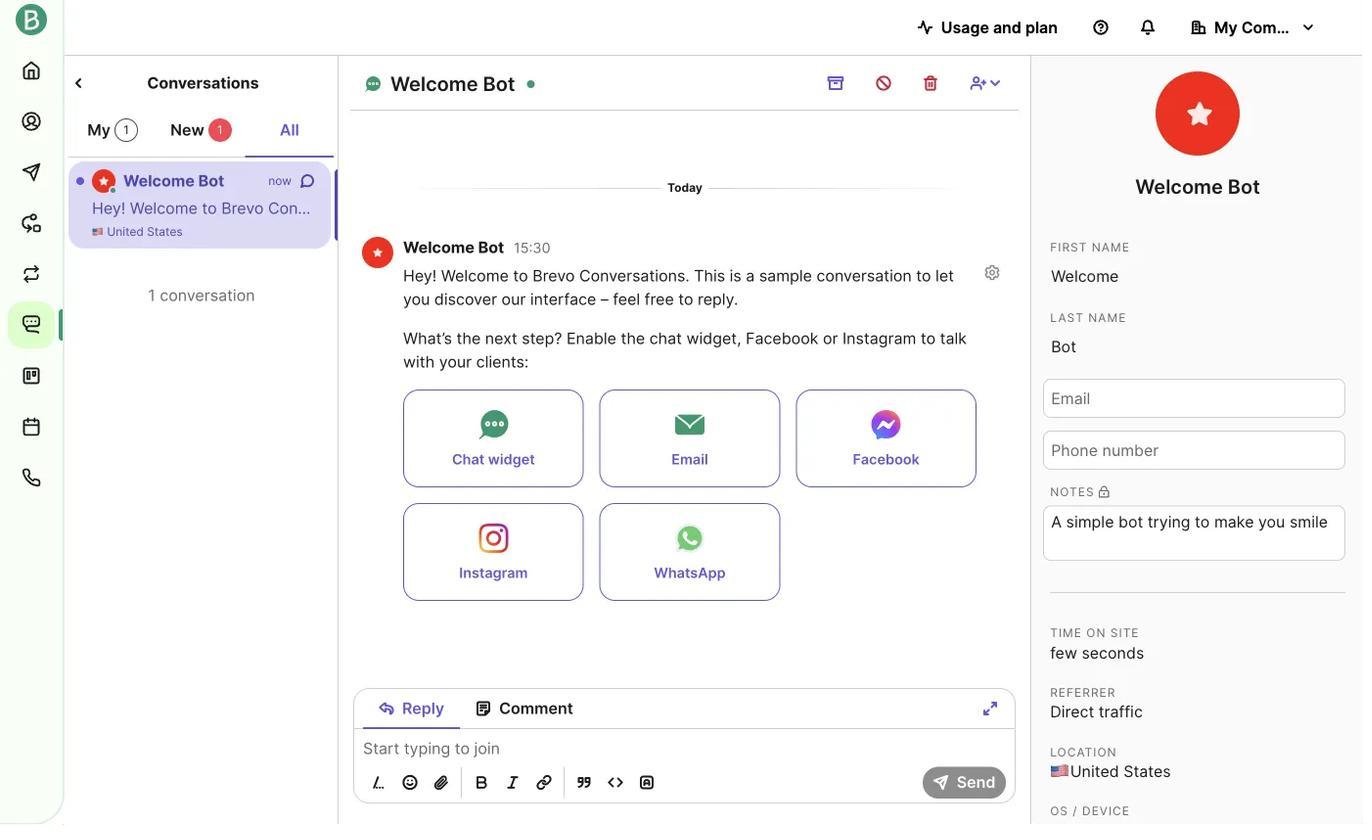 Task type: locate. For each thing, give the bounding box(es) containing it.
step? inside what's the next step? enable the chat widget, facebook or instagram to talk with your clients:
[[522, 328, 562, 347]]

name
[[1092, 240, 1131, 255], [1089, 311, 1127, 325]]

1 horizontal spatial step?
[[1106, 199, 1146, 218]]

0 vertical spatial 🇺🇸
[[92, 225, 104, 239]]

0 vertical spatial facebook
[[746, 328, 819, 347]]

the up first
[[1041, 199, 1065, 218]]

my left company
[[1215, 18, 1238, 37]]

0 vertical spatial hey!
[[92, 199, 126, 218]]

conversation for hey! welcome to brevo conversations. this is a sample conversation to let you discover our interface – feel free to reply.
[[817, 266, 912, 285]]

0 vertical spatial conversations.
[[268, 199, 379, 218]]

1 horizontal spatial instagram
[[843, 328, 917, 347]]

0 vertical spatial a
[[435, 199, 444, 218]]

sample inside hey! welcome to brevo conversations. this is a sample conversation to let you discover our interface – feel free to reply.
[[760, 266, 813, 285]]

chat down hey! welcome to brevo conversations. this is a sample conversation to let you discover our interface – feel free to reply.
[[650, 328, 682, 347]]

– inside hey! welcome to brevo conversations. this is a sample conversation to let you discover our interface – feel free to reply.
[[601, 289, 609, 308]]

you inside hey! welcome to brevo conversations. this is a sample conversation to let you discover our interface – feel free to reply.  what's the next step? enable the chat widget, face 🇺🇸 united states
[[648, 199, 675, 218]]

brevo inside hey! welcome to brevo conversations. this is a sample conversation to let you discover our interface – feel free to reply.  what's the next step? enable the chat widget, face 🇺🇸 united states
[[221, 199, 264, 218]]

last
[[1051, 311, 1085, 325]]

reply button
[[363, 689, 460, 728]]

instagram link
[[403, 503, 584, 600]]

sample up welcome bot 15:30
[[448, 199, 501, 218]]

0 vertical spatial enable
[[1151, 199, 1201, 218]]

location 🇺🇸 united states
[[1051, 745, 1172, 781]]

this inside hey! welcome to brevo conversations. this is a sample conversation to let you discover our interface – feel free to reply.  what's the next step? enable the chat widget, face 🇺🇸 united states
[[383, 199, 414, 218]]

reply.
[[942, 199, 983, 218], [698, 289, 739, 308]]

0 horizontal spatial facebook
[[746, 328, 819, 347]]

feel for hey! welcome to brevo conversations. this is a sample conversation to let you discover our interface – feel free to reply.  what's the next step? enable the chat widget, face 🇺🇸 united states
[[858, 199, 885, 218]]

time
[[1051, 626, 1083, 640]]

brevo for hey! welcome to brevo conversations. this is a sample conversation to let you discover our interface – feel free to reply.  what's the next step? enable the chat widget, face 🇺🇸 united states
[[221, 199, 264, 218]]

1 vertical spatial enable
[[567, 328, 617, 347]]

1 vertical spatial sample
[[760, 266, 813, 285]]

0 vertical spatial let
[[625, 199, 643, 218]]

let inside hey! welcome to brevo conversations. this is a sample conversation to let you discover our interface – feel free to reply.
[[936, 266, 955, 285]]

with
[[403, 352, 435, 371]]

brevo for hey! welcome to brevo conversations. this is a sample conversation to let you discover our interface – feel free to reply.
[[533, 266, 575, 285]]

welcome inside hey! welcome to brevo conversations. this is a sample conversation to let you discover our interface – feel free to reply.  what's the next step? enable the chat widget, face 🇺🇸 united states
[[130, 199, 198, 218]]

chat
[[1234, 199, 1266, 218], [650, 328, 682, 347]]

0 horizontal spatial interface
[[531, 289, 597, 308]]

free inside hey! welcome to brevo conversations. this is a sample conversation to let you discover our interface – feel free to reply.  what's the next step? enable the chat widget, face 🇺🇸 united states
[[889, 199, 919, 218]]

–
[[845, 199, 853, 218], [601, 289, 609, 308]]

feel inside hey! welcome to brevo conversations. this is a sample conversation to let you discover our interface – feel free to reply.  what's the next step? enable the chat widget, face 🇺🇸 united states
[[858, 199, 885, 218]]

1 horizontal spatial 🇺🇸
[[1051, 762, 1066, 781]]

the
[[1041, 199, 1065, 218], [1205, 199, 1229, 218], [457, 328, 481, 347], [621, 328, 645, 347]]

0 horizontal spatial my
[[87, 120, 111, 140]]

chat up first name field
[[1234, 199, 1266, 218]]

1 horizontal spatial enable
[[1151, 199, 1201, 218]]

1 horizontal spatial interface
[[775, 199, 841, 218]]

this
[[383, 199, 414, 218], [694, 266, 726, 285]]

talk
[[941, 328, 967, 347]]

0 vertical spatial widget,
[[1271, 199, 1326, 218]]

1 vertical spatial chat
[[650, 328, 682, 347]]

1 vertical spatial –
[[601, 289, 609, 308]]

this for hey! welcome to brevo conversations. this is a sample conversation to let you discover our interface – feel free to reply.  what's the next step? enable the chat widget, face 🇺🇸 united states
[[383, 199, 414, 218]]

hey!
[[92, 199, 126, 218], [403, 266, 437, 285]]

interface inside hey! welcome to brevo conversations. this is a sample conversation to let you discover our interface – feel free to reply.  what's the next step? enable the chat widget, face 🇺🇸 united states
[[775, 199, 841, 218]]

discover for hey! welcome to brevo conversations. this is a sample conversation to let you discover our interface – feel free to reply.  what's the next step? enable the chat widget, face 🇺🇸 united states
[[679, 199, 742, 218]]

email link
[[600, 389, 781, 487]]

1 vertical spatial name
[[1089, 311, 1127, 325]]

conversations. inside hey! welcome to brevo conversations. this is a sample conversation to let you discover our interface – feel free to reply.
[[580, 266, 690, 285]]

hey! inside hey! welcome to brevo conversations. this is a sample conversation to let you discover our interface – feel free to reply.
[[403, 266, 437, 285]]

facebook inside what's the next step? enable the chat widget, facebook or instagram to talk with your clients:
[[746, 328, 819, 347]]

a inside hey! welcome to brevo conversations. this is a sample conversation to let you discover our interface – feel free to reply.
[[746, 266, 755, 285]]

time on site few seconds
[[1051, 626, 1145, 662]]

feel for hey! welcome to brevo conversations. this is a sample conversation to let you discover our interface – feel free to reply.
[[613, 289, 641, 308]]

0 vertical spatial –
[[845, 199, 853, 218]]

0 vertical spatial free
[[889, 199, 919, 218]]

is
[[419, 199, 431, 218], [730, 266, 742, 285]]

next inside what's the next step? enable the chat widget, facebook or instagram to talk with your clients:
[[485, 328, 518, 347]]

0 vertical spatial what's
[[987, 199, 1036, 218]]

0 vertical spatial is
[[419, 199, 431, 218]]

let up hey! welcome to brevo conversations. this is a sample conversation to let you discover our interface – feel free to reply.
[[625, 199, 643, 218]]

enable inside what's the next step? enable the chat widget, facebook or instagram to talk with your clients:
[[567, 328, 617, 347]]

conversations. down now
[[268, 199, 379, 218]]

1 vertical spatial feel
[[613, 289, 641, 308]]

interface for hey! welcome to brevo conversations. this is a sample conversation to let you discover our interface – feel free to reply.
[[531, 289, 597, 308]]

now
[[269, 174, 292, 188]]

discover down "today"
[[679, 199, 742, 218]]

0 horizontal spatial –
[[601, 289, 609, 308]]

free inside hey! welcome to brevo conversations. this is a sample conversation to let you discover our interface – feel free to reply.
[[645, 289, 674, 308]]

feel
[[858, 199, 885, 218], [613, 289, 641, 308]]

1 vertical spatial step?
[[522, 328, 562, 347]]

1 horizontal spatial states
[[1124, 762, 1172, 781]]

reply. inside hey! welcome to brevo conversations. this is a sample conversation to let you discover our interface – feel free to reply.  what's the next step? enable the chat widget, face 🇺🇸 united states
[[942, 199, 983, 218]]

1 vertical spatial 🇺🇸
[[1051, 762, 1066, 781]]

reply. inside hey! welcome to brevo conversations. this is a sample conversation to let you discover our interface – feel free to reply.
[[698, 289, 739, 308]]

0 horizontal spatial conversation
[[160, 286, 255, 305]]

1 horizontal spatial conversation
[[506, 199, 601, 218]]

what's
[[987, 199, 1036, 218], [403, 328, 452, 347]]

1 horizontal spatial chat
[[1234, 199, 1266, 218]]

traffic
[[1099, 703, 1143, 722]]

is for hey! welcome to brevo conversations. this is a sample conversation to let you discover our interface – feel free to reply.
[[730, 266, 742, 285]]

1 horizontal spatial widget,
[[1271, 199, 1326, 218]]

next up "first name"
[[1069, 199, 1102, 218]]

0 vertical spatial reply.
[[942, 199, 983, 218]]

1 horizontal spatial hey!
[[403, 266, 437, 285]]

0 horizontal spatial hey!
[[92, 199, 126, 218]]

1 horizontal spatial free
[[889, 199, 919, 218]]

1 vertical spatial interface
[[531, 289, 597, 308]]

conversation inside hey! welcome to brevo conversations. this is a sample conversation to let you discover our interface – feel free to reply.
[[817, 266, 912, 285]]

1 horizontal spatial you
[[648, 199, 675, 218]]

1 horizontal spatial conversations.
[[580, 266, 690, 285]]

usage and plan button
[[902, 8, 1074, 47]]

widget
[[488, 450, 535, 467]]

my left new
[[87, 120, 111, 140]]

this up welcome bot 15:30
[[383, 199, 414, 218]]

on
[[1087, 626, 1107, 640]]

name right first
[[1092, 240, 1131, 255]]

1 horizontal spatial let
[[936, 266, 955, 285]]

you
[[648, 199, 675, 218], [403, 289, 430, 308]]

1 vertical spatial free
[[645, 289, 674, 308]]

to inside what's the next step? enable the chat widget, facebook or instagram to talk with your clients:
[[921, 328, 936, 347]]

1 horizontal spatial sample
[[760, 266, 813, 285]]

open app menu image
[[70, 75, 86, 91]]

device
[[1083, 804, 1131, 819]]

0 horizontal spatial 🇺🇸
[[92, 225, 104, 239]]

1 horizontal spatial facebook
[[853, 450, 920, 467]]

reply
[[402, 699, 445, 718]]

is inside hey! welcome to brevo conversations. this is a sample conversation to let you discover our interface – feel free to reply.  what's the next step? enable the chat widget, face 🇺🇸 united states
[[419, 199, 431, 218]]

conversations. up what's the next step? enable the chat widget, facebook or instagram to talk with your clients:
[[580, 266, 690, 285]]

is inside hey! welcome to brevo conversations. this is a sample conversation to let you discover our interface – feel free to reply.
[[730, 266, 742, 285]]

notes
[[1051, 485, 1095, 499]]

or
[[823, 328, 839, 347]]

conversations. for hey! welcome to brevo conversations. this is a sample conversation to let you discover our interface – feel free to reply.
[[580, 266, 690, 285]]

a down hey! welcome to brevo conversations. this is a sample conversation to let you discover our interface – feel free to reply.  what's the next step? enable the chat widget, face 🇺🇸 united states
[[746, 266, 755, 285]]

0 vertical spatial sample
[[448, 199, 501, 218]]

– for hey! welcome to brevo conversations. this is a sample conversation to let you discover our interface – feel free to reply.
[[601, 289, 609, 308]]

1 horizontal spatial next
[[1069, 199, 1102, 218]]

conversations. inside hey! welcome to brevo conversations. this is a sample conversation to let you discover our interface – feel free to reply.  what's the next step? enable the chat widget, face 🇺🇸 united states
[[268, 199, 379, 218]]

1 vertical spatial is
[[730, 266, 742, 285]]

0 horizontal spatial discover
[[435, 289, 497, 308]]

step?
[[1106, 199, 1146, 218], [522, 328, 562, 347]]

2 horizontal spatial 1
[[217, 123, 223, 137]]

conversations.
[[268, 199, 379, 218], [580, 266, 690, 285]]

0 horizontal spatial sample
[[448, 199, 501, 218]]

brevo down all link
[[221, 199, 264, 218]]

1 vertical spatial conversations.
[[580, 266, 690, 285]]

a inside hey! welcome to brevo conversations. this is a sample conversation to let you discover our interface – feel free to reply.  what's the next step? enable the chat widget, face 🇺🇸 united states
[[435, 199, 444, 218]]

states up "1 conversation"
[[147, 225, 183, 239]]

a up welcome bot 15:30
[[435, 199, 444, 218]]

0 vertical spatial states
[[147, 225, 183, 239]]

the up first name field
[[1205, 199, 1229, 218]]

1 vertical spatial this
[[694, 266, 726, 285]]

usage
[[942, 18, 990, 37]]

0 horizontal spatial reply.
[[698, 289, 739, 308]]

sample
[[448, 199, 501, 218], [760, 266, 813, 285]]

1 vertical spatial discover
[[435, 289, 497, 308]]

1 vertical spatial a
[[746, 266, 755, 285]]

1 vertical spatial states
[[1124, 762, 1172, 781]]

1 vertical spatial next
[[485, 328, 518, 347]]

referrer direct traffic
[[1051, 685, 1143, 722]]

our inside hey! welcome to brevo conversations. this is a sample conversation to let you discover our interface – feel free to reply.  what's the next step? enable the chat widget, face 🇺🇸 united states
[[746, 199, 770, 218]]

0 vertical spatial conversation
[[506, 199, 601, 218]]

sample down hey! welcome to brevo conversations. this is a sample conversation to let you discover our interface – feel free to reply.  what's the next step? enable the chat widget, face 🇺🇸 united states
[[760, 266, 813, 285]]

name right last
[[1089, 311, 1127, 325]]

states up device
[[1124, 762, 1172, 781]]

the down hey! welcome to brevo conversations. this is a sample conversation to let you discover our interface – feel free to reply.
[[621, 328, 645, 347]]

all link
[[245, 111, 334, 158]]

states
[[147, 225, 183, 239], [1124, 762, 1172, 781]]

united inside hey! welcome to brevo conversations. this is a sample conversation to let you discover our interface – feel free to reply.  what's the next step? enable the chat widget, face 🇺🇸 united states
[[107, 225, 144, 239]]

1 for my
[[124, 123, 129, 137]]

hey! inside hey! welcome to brevo conversations. this is a sample conversation to let you discover our interface – feel free to reply.  what's the next step? enable the chat widget, face 🇺🇸 united states
[[92, 199, 126, 218]]

facebook
[[746, 328, 819, 347], [853, 450, 920, 467]]

1 horizontal spatial discover
[[679, 199, 742, 218]]

brevo inside hey! welcome to brevo conversations. this is a sample conversation to let you discover our interface – feel free to reply.
[[533, 266, 575, 285]]

site
[[1111, 626, 1140, 640]]

1 horizontal spatial what's
[[987, 199, 1036, 218]]

os / device
[[1051, 804, 1131, 819]]

widget, left face
[[1271, 199, 1326, 218]]

2 vertical spatial conversation
[[160, 286, 255, 305]]

step? up clients:
[[522, 328, 562, 347]]

widget,
[[1271, 199, 1326, 218], [687, 328, 742, 347]]

feel inside hey! welcome to brevo conversations. this is a sample conversation to let you discover our interface – feel free to reply.
[[613, 289, 641, 308]]

let inside hey! welcome to brevo conversations. this is a sample conversation to let you discover our interface – feel free to reply.  what's the next step? enable the chat widget, face 🇺🇸 united states
[[625, 199, 643, 218]]

my inside my company button
[[1215, 18, 1238, 37]]

a
[[435, 199, 444, 218], [746, 266, 755, 285]]

1 vertical spatial you
[[403, 289, 430, 308]]

0 horizontal spatial this
[[383, 199, 414, 218]]

0 horizontal spatial instagram
[[459, 564, 528, 581]]

0 vertical spatial united
[[107, 225, 144, 239]]

discover down welcome bot 15:30
[[435, 289, 497, 308]]

1 horizontal spatial my
[[1215, 18, 1238, 37]]

conversation inside hey! welcome to brevo conversations. this is a sample conversation to let you discover our interface – feel free to reply.  what's the next step? enable the chat widget, face 🇺🇸 united states
[[506, 199, 601, 218]]

1 vertical spatial united
[[1071, 762, 1120, 781]]

step? up "first name"
[[1106, 199, 1146, 218]]

0 horizontal spatial enable
[[567, 328, 617, 347]]

welcome bot
[[391, 72, 515, 96], [123, 171, 224, 190], [1136, 175, 1261, 199]]

conversation for hey! welcome to brevo conversations. this is a sample conversation to let you discover our interface – feel free to reply.  what's the next step? enable the chat widget, face 🇺🇸 united states
[[506, 199, 601, 218]]

instagram
[[843, 328, 917, 347], [459, 564, 528, 581]]

0 vertical spatial step?
[[1106, 199, 1146, 218]]

1 vertical spatial brevo
[[533, 266, 575, 285]]

discover inside hey! welcome to brevo conversations. this is a sample conversation to let you discover our interface – feel free to reply.  what's the next step? enable the chat widget, face 🇺🇸 united states
[[679, 199, 742, 218]]

discover
[[679, 199, 742, 218], [435, 289, 497, 308]]

1 vertical spatial reply.
[[698, 289, 739, 308]]

united
[[107, 225, 144, 239], [1071, 762, 1120, 781]]

brevo
[[221, 199, 264, 218], [533, 266, 575, 285]]

chat inside hey! welcome to brevo conversations. this is a sample conversation to let you discover our interface – feel free to reply.  what's the next step? enable the chat widget, face 🇺🇸 united states
[[1234, 199, 1266, 218]]

0 vertical spatial instagram
[[843, 328, 917, 347]]

enable
[[1151, 199, 1201, 218], [567, 328, 617, 347]]

1 vertical spatial facebook
[[853, 450, 920, 467]]

0 vertical spatial discover
[[679, 199, 742, 218]]

discover inside hey! welcome to brevo conversations. this is a sample conversation to let you discover our interface – feel free to reply.
[[435, 289, 497, 308]]

comment button
[[460, 689, 589, 728]]

next
[[1069, 199, 1102, 218], [485, 328, 518, 347]]

sample inside hey! welcome to brevo conversations. this is a sample conversation to let you discover our interface – feel free to reply.  what's the next step? enable the chat widget, face 🇺🇸 united states
[[448, 199, 501, 218]]

let
[[625, 199, 643, 218], [936, 266, 955, 285]]

0 horizontal spatial united
[[107, 225, 144, 239]]

1
[[124, 123, 129, 137], [217, 123, 223, 137], [148, 286, 156, 305]]

1 horizontal spatial reply.
[[942, 199, 983, 218]]

interface
[[775, 199, 841, 218], [531, 289, 597, 308]]

bot
[[483, 72, 515, 96], [198, 171, 224, 190], [1229, 175, 1261, 199], [478, 237, 504, 257]]

1 vertical spatial conversation
[[817, 266, 912, 285]]

0 vertical spatial you
[[648, 199, 675, 218]]

my
[[1215, 18, 1238, 37], [87, 120, 111, 140]]

referrer
[[1051, 685, 1117, 700]]

our inside hey! welcome to brevo conversations. this is a sample conversation to let you discover our interface – feel free to reply.
[[502, 289, 526, 308]]

0 horizontal spatial a
[[435, 199, 444, 218]]

next up clients:
[[485, 328, 518, 347]]

welcome
[[391, 72, 478, 96], [123, 171, 195, 190], [1136, 175, 1224, 199], [130, 199, 198, 218], [403, 237, 475, 257], [441, 266, 509, 285]]

1 horizontal spatial this
[[694, 266, 726, 285]]

🇺🇸
[[92, 225, 104, 239], [1051, 762, 1066, 781]]

0 horizontal spatial 1
[[124, 123, 129, 137]]

Notes text field
[[1044, 506, 1346, 561]]

1 vertical spatial let
[[936, 266, 955, 285]]

1 horizontal spatial our
[[746, 199, 770, 218]]

1 vertical spatial what's
[[403, 328, 452, 347]]

name for last name
[[1089, 311, 1127, 325]]

conversation
[[506, 199, 601, 218], [817, 266, 912, 285], [160, 286, 255, 305]]

1 horizontal spatial feel
[[858, 199, 885, 218]]

0 vertical spatial next
[[1069, 199, 1102, 218]]

0 vertical spatial brevo
[[221, 199, 264, 218]]

0 horizontal spatial states
[[147, 225, 183, 239]]

usage and plan
[[942, 18, 1058, 37]]

our
[[746, 199, 770, 218], [502, 289, 526, 308]]

is up welcome bot 15:30
[[419, 199, 431, 218]]

our for hey! welcome to brevo conversations. this is a sample conversation to let you discover our interface – feel free to reply.  what's the next step? enable the chat widget, face 🇺🇸 united states
[[746, 199, 770, 218]]

this inside hey! welcome to brevo conversations. this is a sample conversation to let you discover our interface – feel free to reply.
[[694, 266, 726, 285]]

0 horizontal spatial chat
[[650, 328, 682, 347]]

to
[[202, 199, 217, 218], [605, 199, 620, 218], [923, 199, 938, 218], [513, 266, 528, 285], [917, 266, 932, 285], [679, 289, 694, 308], [921, 328, 936, 347]]

brevo down "15:30" on the left top of page
[[533, 266, 575, 285]]

let up talk
[[936, 266, 955, 285]]

interface inside hey! welcome to brevo conversations. this is a sample conversation to let you discover our interface – feel free to reply.
[[531, 289, 597, 308]]

sample for hey! welcome to brevo conversations. this is a sample conversation to let you discover our interface – feel free to reply.  what's the next step? enable the chat widget, face 🇺🇸 united states
[[448, 199, 501, 218]]

0 horizontal spatial welcome bot
[[123, 171, 224, 190]]

widget, down hey! welcome to brevo conversations. this is a sample conversation to let you discover our interface – feel free to reply.
[[687, 328, 742, 347]]

face
[[1330, 199, 1364, 218]]

a for hey! welcome to brevo conversations. this is a sample conversation to let you discover our interface – feel free to reply.  what's the next step? enable the chat widget, face 🇺🇸 united states
[[435, 199, 444, 218]]

– for hey! welcome to brevo conversations. this is a sample conversation to let you discover our interface – feel free to reply.  what's the next step? enable the chat widget, face 🇺🇸 united states
[[845, 199, 853, 218]]

name for first name
[[1092, 240, 1131, 255]]

what's inside hey! welcome to brevo conversations. this is a sample conversation to let you discover our interface – feel free to reply.  what's the next step? enable the chat widget, face 🇺🇸 united states
[[987, 199, 1036, 218]]

this down hey! welcome to brevo conversations. this is a sample conversation to let you discover our interface – feel free to reply.  what's the next step? enable the chat widget, face 🇺🇸 united states
[[694, 266, 726, 285]]

– inside hey! welcome to brevo conversations. this is a sample conversation to let you discover our interface – feel free to reply.  what's the next step? enable the chat widget, face 🇺🇸 united states
[[845, 199, 853, 218]]

hey! for hey! welcome to brevo conversations. this is a sample conversation to let you discover our interface – feel free to reply.
[[403, 266, 437, 285]]

1 horizontal spatial –
[[845, 199, 853, 218]]

united inside location 🇺🇸 united states
[[1071, 762, 1120, 781]]

you up with
[[403, 289, 430, 308]]

is down hey! welcome to brevo conversations. this is a sample conversation to let you discover our interface – feel free to reply.  what's the next step? enable the chat widget, face 🇺🇸 united states
[[730, 266, 742, 285]]

you inside hey! welcome to brevo conversations. this is a sample conversation to let you discover our interface – feel free to reply.
[[403, 289, 430, 308]]

states inside location 🇺🇸 united states
[[1124, 762, 1172, 781]]

my for my company
[[1215, 18, 1238, 37]]

1 vertical spatial hey!
[[403, 266, 437, 285]]

0 horizontal spatial free
[[645, 289, 674, 308]]

free
[[889, 199, 919, 218], [645, 289, 674, 308]]

company
[[1242, 18, 1314, 37]]

you down "today"
[[648, 199, 675, 218]]



Task type: describe. For each thing, give the bounding box(es) containing it.
conversations
[[147, 73, 259, 93]]

reply. for hey! welcome to brevo conversations. this is a sample conversation to let you discover our interface – feel free to reply.  what's the next step? enable the chat widget, face 🇺🇸 united states
[[942, 199, 983, 218]]

plan
[[1026, 18, 1058, 37]]

1 for new
[[217, 123, 223, 137]]

P͏hone number telephone field
[[1044, 431, 1346, 470]]

discover for hey! welcome to brevo conversations. this is a sample conversation to let you discover our interface – feel free to reply.
[[435, 289, 497, 308]]

you for hey! welcome to brevo conversations. this is a sample conversation to let you discover our interface – feel free to reply.  what's the next step? enable the chat widget, face 🇺🇸 united states
[[648, 199, 675, 218]]

you for hey! welcome to brevo conversations. this is a sample conversation to let you discover our interface – feel free to reply.
[[403, 289, 430, 308]]

this for hey! welcome to brevo conversations. this is a sample conversation to let you discover our interface – feel free to reply.
[[694, 266, 726, 285]]

seconds
[[1082, 643, 1145, 662]]

what's inside what's the next step? enable the chat widget, facebook or instagram to talk with your clients:
[[403, 328, 452, 347]]

a for hey! welcome to brevo conversations. this is a sample conversation to let you discover our interface – feel free to reply.
[[746, 266, 755, 285]]

today
[[668, 180, 703, 194]]

sample for hey! welcome to brevo conversations. this is a sample conversation to let you discover our interface – feel free to reply.
[[760, 266, 813, 285]]

few
[[1051, 643, 1078, 662]]

welcome inside hey! welcome to brevo conversations. this is a sample conversation to let you discover our interface – feel free to reply.
[[441, 266, 509, 285]]

welcome bot 15:30
[[403, 237, 551, 257]]

all
[[280, 120, 299, 140]]

my company
[[1215, 18, 1314, 37]]

let for hey! welcome to brevo conversations. this is a sample conversation to let you discover our interface – feel free to reply.
[[936, 266, 955, 285]]

direct
[[1051, 703, 1095, 722]]

what's the next step? enable the chat widget, facebook or instagram to talk with your clients:
[[403, 328, 967, 371]]

hey! welcome to brevo conversations. this is a sample conversation to let you discover our interface – feel free to reply.
[[403, 266, 955, 308]]

first
[[1051, 240, 1088, 255]]

1 vertical spatial instagram
[[459, 564, 528, 581]]

states inside hey! welcome to brevo conversations. this is a sample conversation to let you discover our interface – feel free to reply.  what's the next step? enable the chat widget, face 🇺🇸 united states
[[147, 225, 183, 239]]

next inside hey! welcome to brevo conversations. this is a sample conversation to let you discover our interface – feel free to reply.  what's the next step? enable the chat widget, face 🇺🇸 united states
[[1069, 199, 1102, 218]]

Start typing to join text field
[[354, 737, 1016, 761]]

chat inside what's the next step? enable the chat widget, facebook or instagram to talk with your clients:
[[650, 328, 682, 347]]

and
[[994, 18, 1022, 37]]

first name
[[1051, 240, 1131, 255]]

🇺🇸 inside location 🇺🇸 united states
[[1051, 762, 1066, 781]]

1 horizontal spatial 1
[[148, 286, 156, 305]]

interface for hey! welcome to brevo conversations. this is a sample conversation to let you discover our interface – feel free to reply.  what's the next step? enable the chat widget, face 🇺🇸 united states
[[775, 199, 841, 218]]

hey! for hey! welcome to brevo conversations. this is a sample conversation to let you discover our interface – feel free to reply.  what's the next step? enable the chat widget, face 🇺🇸 united states
[[92, 199, 126, 218]]

free for hey! welcome to brevo conversations. this is a sample conversation to let you discover our interface – feel free to reply.  what's the next step? enable the chat widget, face 🇺🇸 united states
[[889, 199, 919, 218]]

First name field
[[1044, 257, 1346, 296]]

os
[[1051, 804, 1069, 819]]

let for hey! welcome to brevo conversations. this is a sample conversation to let you discover our interface – feel free to reply.  what's the next step? enable the chat widget, face 🇺🇸 united states
[[625, 199, 643, 218]]

step? inside hey! welcome to brevo conversations. this is a sample conversation to let you discover our interface – feel free to reply.  what's the next step? enable the chat widget, face 🇺🇸 united states
[[1106, 199, 1146, 218]]

widget, inside hey! welcome to brevo conversations. this is a sample conversation to let you discover our interface – feel free to reply.  what's the next step? enable the chat widget, face 🇺🇸 united states
[[1271, 199, 1326, 218]]

free for hey! welcome to brevo conversations. this is a sample conversation to let you discover our interface – feel free to reply.
[[645, 289, 674, 308]]

chat widget link
[[403, 389, 584, 487]]

conversations. for hey! welcome to brevo conversations. this is a sample conversation to let you discover our interface – feel free to reply.  what's the next step? enable the chat widget, face 🇺🇸 united states
[[268, 199, 379, 218]]

clients:
[[476, 352, 529, 371]]

is for hey! welcome to brevo conversations. this is a sample conversation to let you discover our interface – feel free to reply.  what's the next step? enable the chat widget, face 🇺🇸 united states
[[419, 199, 431, 218]]

/
[[1073, 804, 1079, 819]]

only visible to agents image
[[1099, 486, 1110, 498]]

our for hey! welcome to brevo conversations. this is a sample conversation to let you discover our interface – feel free to reply.
[[502, 289, 526, 308]]

whatsapp
[[654, 564, 726, 581]]

comment
[[499, 699, 574, 718]]

enable inside hey! welcome to brevo conversations. this is a sample conversation to let you discover our interface – feel free to reply.  what's the next step? enable the chat widget, face 🇺🇸 united states
[[1151, 199, 1201, 218]]

hey! welcome to brevo conversations. this is a sample conversation to let you discover our interface – feel free to reply.  what's the next step? enable the chat widget, face 🇺🇸 united states
[[92, 199, 1364, 239]]

15:30
[[514, 239, 551, 256]]

Email email field
[[1044, 379, 1346, 418]]

the up your
[[457, 328, 481, 347]]

widget, inside what's the next step? enable the chat widget, facebook or instagram to talk with your clients:
[[687, 328, 742, 347]]

Last name field
[[1044, 327, 1346, 366]]

your
[[439, 352, 472, 371]]

🇺🇸 inside hey! welcome to brevo conversations. this is a sample conversation to let you discover our interface – feel free to reply.  what's the next step? enable the chat widget, face 🇺🇸 united states
[[92, 225, 104, 239]]

chat widget
[[452, 450, 535, 467]]

reply. for hey! welcome to brevo conversations. this is a sample conversation to let you discover our interface – feel free to reply.
[[698, 289, 739, 308]]

instagram inside what's the next step? enable the chat widget, facebook or instagram to talk with your clients:
[[843, 328, 917, 347]]

2 horizontal spatial welcome bot
[[1136, 175, 1261, 199]]

location
[[1051, 745, 1118, 759]]

facebook link
[[796, 389, 977, 487]]

my company button
[[1176, 8, 1333, 47]]

my for my
[[87, 120, 111, 140]]

last name
[[1051, 311, 1127, 325]]

new
[[171, 120, 204, 140]]

1 conversation
[[148, 286, 255, 305]]

1 horizontal spatial welcome bot
[[391, 72, 515, 96]]

email
[[672, 450, 709, 467]]

whatsapp link
[[600, 503, 781, 600]]

chat
[[452, 450, 485, 467]]



Task type: vqa. For each thing, say whether or not it's contained in the screenshot.
the and
yes



